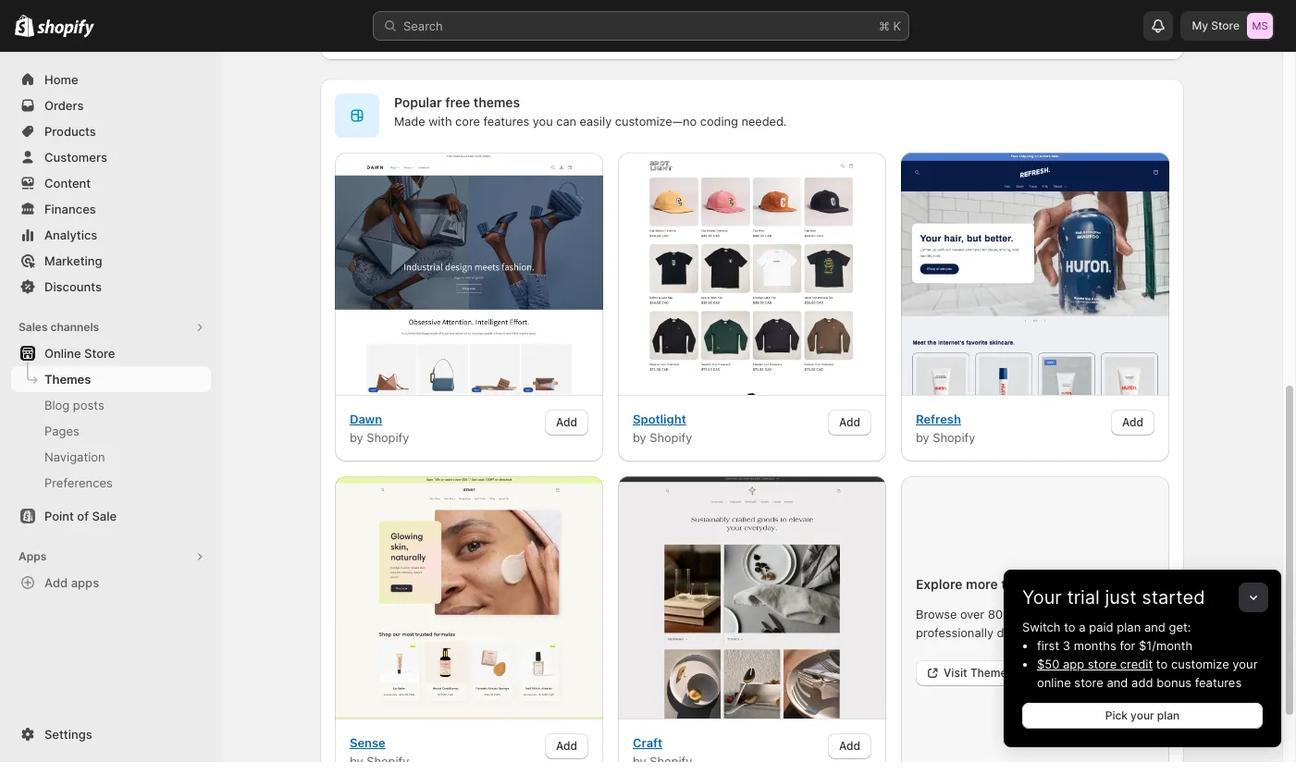 Task type: locate. For each thing, give the bounding box(es) containing it.
posts
[[73, 398, 104, 413]]

and left add
[[1107, 676, 1129, 691]]

my store
[[1193, 19, 1240, 32]]

bonus
[[1157, 676, 1192, 691]]

0 vertical spatial plan
[[1118, 620, 1142, 635]]

your inside to customize your online store and add bonus features
[[1233, 657, 1258, 672]]

0 vertical spatial your
[[1233, 657, 1258, 672]]

store
[[1212, 19, 1240, 32], [84, 346, 115, 361]]

analytics
[[44, 228, 97, 243]]

finances link
[[11, 196, 211, 222]]

k
[[894, 19, 902, 33]]

online store link
[[11, 341, 211, 367]]

plan
[[1118, 620, 1142, 635], [1158, 709, 1180, 723]]

apps
[[19, 550, 47, 564]]

customers link
[[11, 144, 211, 170]]

your trial just started button
[[1004, 570, 1282, 609]]

sales channels
[[19, 320, 99, 334]]

point
[[44, 509, 74, 524]]

get:
[[1170, 620, 1192, 635]]

0 horizontal spatial and
[[1107, 676, 1129, 691]]

and for plan
[[1145, 620, 1166, 635]]

pick
[[1106, 709, 1128, 723]]

add
[[1132, 676, 1154, 691]]

0 horizontal spatial to
[[1065, 620, 1076, 635]]

to down $1/month
[[1157, 657, 1168, 672]]

sale
[[92, 509, 117, 524]]

blog
[[44, 398, 70, 413]]

blog posts
[[44, 398, 104, 413]]

to left the a
[[1065, 620, 1076, 635]]

to
[[1065, 620, 1076, 635], [1157, 657, 1168, 672]]

sales
[[19, 320, 48, 334]]

trial
[[1068, 587, 1100, 609]]

1 vertical spatial your
[[1131, 709, 1155, 723]]

store down $50 app store credit link
[[1075, 676, 1104, 691]]

$50 app store credit link
[[1038, 657, 1154, 672]]

apps
[[71, 576, 99, 591]]

products link
[[11, 118, 211, 144]]

add apps
[[44, 576, 99, 591]]

3
[[1063, 639, 1071, 654]]

1 vertical spatial store
[[84, 346, 115, 361]]

0 horizontal spatial your
[[1131, 709, 1155, 723]]

first
[[1038, 639, 1060, 654]]

1 vertical spatial to
[[1157, 657, 1168, 672]]

sales channels button
[[11, 315, 211, 341]]

navigation link
[[11, 444, 211, 470]]

and for store
[[1107, 676, 1129, 691]]

and
[[1145, 620, 1166, 635], [1107, 676, 1129, 691]]

0 vertical spatial and
[[1145, 620, 1166, 635]]

credit
[[1121, 657, 1154, 672]]

1 vertical spatial and
[[1107, 676, 1129, 691]]

your up features
[[1233, 657, 1258, 672]]

content link
[[11, 170, 211, 196]]

store right my
[[1212, 19, 1240, 32]]

pick your plan
[[1106, 709, 1180, 723]]

your right pick
[[1131, 709, 1155, 723]]

switch to a paid plan and get:
[[1023, 620, 1192, 635]]

and up $1/month
[[1145, 620, 1166, 635]]

1 vertical spatial plan
[[1158, 709, 1180, 723]]

your
[[1233, 657, 1258, 672], [1131, 709, 1155, 723]]

1 horizontal spatial your
[[1233, 657, 1258, 672]]

1 horizontal spatial and
[[1145, 620, 1166, 635]]

1 horizontal spatial store
[[1212, 19, 1240, 32]]

plan up for
[[1118, 620, 1142, 635]]

plan down bonus
[[1158, 709, 1180, 723]]

themes link
[[11, 367, 211, 392]]

for
[[1120, 639, 1136, 654]]

store up themes "link"
[[84, 346, 115, 361]]

and inside to customize your online store and add bonus features
[[1107, 676, 1129, 691]]

0 vertical spatial store
[[1212, 19, 1240, 32]]

products
[[44, 124, 96, 139]]

your trial just started
[[1023, 587, 1206, 609]]

a
[[1080, 620, 1086, 635]]

$1/month
[[1140, 639, 1193, 654]]

marketing link
[[11, 248, 211, 274]]

first 3 months for $1/month
[[1038, 639, 1193, 654]]

1 horizontal spatial to
[[1157, 657, 1168, 672]]

0 horizontal spatial store
[[84, 346, 115, 361]]

of
[[77, 509, 89, 524]]

marketing
[[44, 254, 102, 268]]

1 vertical spatial store
[[1075, 676, 1104, 691]]

your trial just started element
[[1004, 618, 1282, 748]]

shopify image
[[15, 15, 34, 37], [37, 19, 95, 38]]

finances
[[44, 202, 96, 217]]

store
[[1088, 657, 1117, 672], [1075, 676, 1104, 691]]

pages
[[44, 424, 79, 439]]

1 horizontal spatial plan
[[1158, 709, 1180, 723]]

discounts link
[[11, 274, 211, 300]]

started
[[1142, 587, 1206, 609]]

⌘
[[879, 19, 890, 33]]

store down months
[[1088, 657, 1117, 672]]



Task type: vqa. For each thing, say whether or not it's contained in the screenshot.
"And"
yes



Task type: describe. For each thing, give the bounding box(es) containing it.
⌘ k
[[879, 19, 902, 33]]

online
[[1038, 676, 1072, 691]]

orders
[[44, 98, 84, 113]]

analytics link
[[11, 222, 211, 248]]

features
[[1196, 676, 1242, 691]]

my
[[1193, 19, 1209, 32]]

0 vertical spatial store
[[1088, 657, 1117, 672]]

to customize your online store and add bonus features
[[1038, 657, 1258, 691]]

preferences
[[44, 476, 113, 491]]

$50 app store credit
[[1038, 657, 1154, 672]]

home link
[[11, 67, 211, 93]]

your
[[1023, 587, 1062, 609]]

pages link
[[11, 418, 211, 444]]

store inside to customize your online store and add bonus features
[[1075, 676, 1104, 691]]

customers
[[44, 150, 107, 165]]

discounts
[[44, 280, 102, 294]]

point of sale link
[[11, 504, 211, 529]]

your inside pick your plan link
[[1131, 709, 1155, 723]]

my store image
[[1248, 13, 1274, 39]]

home
[[44, 72, 78, 87]]

0 horizontal spatial shopify image
[[15, 15, 34, 37]]

themes
[[44, 372, 91, 387]]

add apps button
[[11, 570, 211, 596]]

store for online store
[[84, 346, 115, 361]]

just
[[1106, 587, 1137, 609]]

0 vertical spatial to
[[1065, 620, 1076, 635]]

preferences link
[[11, 470, 211, 496]]

customize
[[1172, 657, 1230, 672]]

paid
[[1090, 620, 1114, 635]]

channels
[[50, 320, 99, 334]]

online store
[[44, 346, 115, 361]]

settings
[[44, 728, 92, 742]]

add
[[44, 576, 68, 591]]

point of sale button
[[0, 504, 222, 529]]

switch
[[1023, 620, 1061, 635]]

$50
[[1038, 657, 1060, 672]]

point of sale
[[44, 509, 117, 524]]

apps button
[[11, 544, 211, 570]]

content
[[44, 176, 91, 191]]

0 horizontal spatial plan
[[1118, 620, 1142, 635]]

search
[[404, 19, 443, 33]]

store for my store
[[1212, 19, 1240, 32]]

app
[[1064, 657, 1085, 672]]

online
[[44, 346, 81, 361]]

blog posts link
[[11, 392, 211, 418]]

months
[[1074, 639, 1117, 654]]

orders link
[[11, 93, 211, 118]]

1 horizontal spatial shopify image
[[37, 19, 95, 38]]

pick your plan link
[[1023, 703, 1264, 729]]

settings link
[[11, 722, 211, 748]]

to inside to customize your online store and add bonus features
[[1157, 657, 1168, 672]]

navigation
[[44, 450, 105, 465]]



